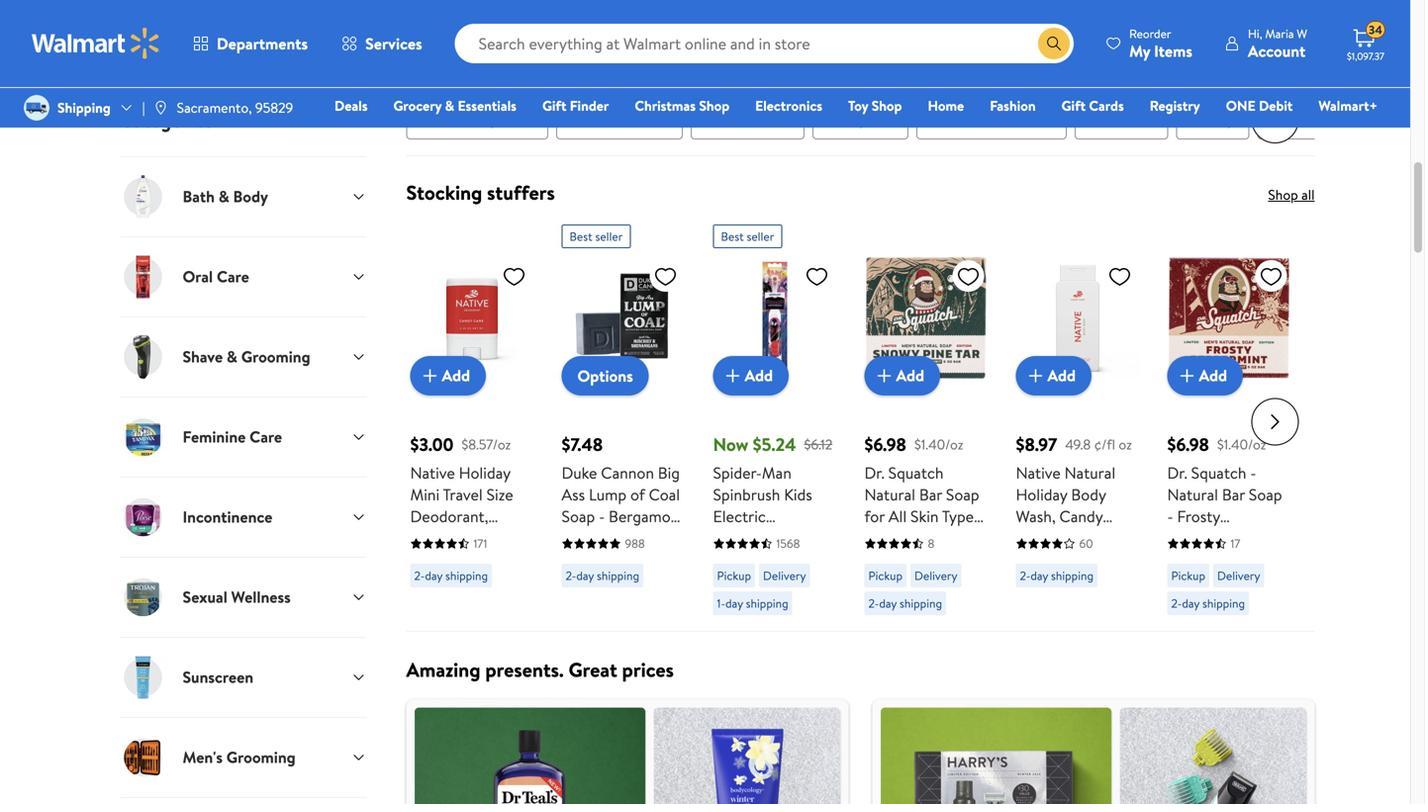 Task type: locate. For each thing, give the bounding box(es) containing it.
pickup for $6.98
[[1172, 568, 1206, 584]]

seller
[[595, 228, 623, 245], [747, 228, 774, 245]]

0 horizontal spatial bath
[[183, 186, 215, 208]]

squatch
[[889, 462, 944, 484], [1191, 462, 1247, 484]]

0 horizontal spatial oral
[[183, 266, 213, 288]]

bar right 1
[[659, 549, 682, 571]]

natural down the 49.8
[[1065, 462, 1116, 484]]

travel right mini
[[443, 484, 483, 506]]

search icon image
[[1046, 36, 1062, 51]]

2 product group from the left
[[562, 217, 686, 624]]

2 vertical spatial body
[[1071, 484, 1106, 506]]

all
[[1302, 185, 1315, 204]]

add to favorites list, dr. squatch natural bar soap for all skin types, snowy pine tar, 5 oz image
[[957, 264, 980, 289]]

1 horizontal spatial squatch
[[1191, 462, 1247, 484]]

oz down for
[[865, 549, 880, 571]]

-
[[1251, 462, 1257, 484], [599, 506, 605, 528], [1168, 506, 1174, 528], [1252, 528, 1258, 549], [1265, 549, 1271, 571]]

- left frosty
[[1168, 506, 1174, 528]]

feminine care button
[[119, 397, 367, 477]]

2 seller from the left
[[747, 228, 774, 245]]

shaving
[[707, 110, 753, 129]]

incontinence button
[[119, 477, 367, 557]]

4 add to cart image from the left
[[1024, 364, 1048, 388]]

1 best seller from the left
[[570, 228, 623, 245]]

2-day shipping down black
[[566, 568, 639, 584]]

0 horizontal spatial bar
[[659, 549, 682, 571]]

0 vertical spatial oral
[[572, 110, 599, 129]]

1 horizontal spatial travel
[[932, 110, 967, 129]]

0 horizontal spatial cane,
[[457, 528, 497, 549]]

0 vertical spatial bath
[[422, 110, 450, 129]]

care for oral care deals
[[602, 110, 631, 129]]

2-day shipping
[[414, 568, 488, 584], [566, 568, 639, 584], [1020, 568, 1094, 584], [869, 595, 942, 612], [1172, 595, 1245, 612]]

add
[[442, 365, 470, 387], [745, 365, 773, 387], [896, 365, 925, 387], [1048, 365, 1076, 387], [1199, 365, 1228, 387]]

10
[[608, 549, 623, 571]]

care
[[602, 110, 631, 129], [1359, 110, 1388, 129], [217, 266, 249, 288], [250, 426, 282, 448]]

pickup for now
[[717, 568, 751, 584]]

2 horizontal spatial soap
[[1249, 484, 1283, 506]]

34
[[1369, 21, 1383, 38]]

holiday down $8.57/oz
[[459, 462, 511, 484]]

free,
[[483, 549, 518, 571], [1016, 549, 1051, 571], [1016, 571, 1051, 593]]

natural up the snowy
[[865, 484, 916, 506]]

1 horizontal spatial best
[[721, 228, 744, 245]]

bar right all
[[919, 484, 942, 506]]

squatch inside $6.98 $1.40/oz dr. squatch natural bar soap for all skin types, snowy pine tar, 5 oz
[[889, 462, 944, 484]]

natural inside $6.98 $1.40/oz dr. squatch - natural bar soap - frosty peppermint - limited scent - 5 oz.
[[1168, 484, 1219, 506]]

gift for gift cards
[[1062, 96, 1086, 115]]

$6.98 up frosty
[[1168, 432, 1210, 457]]

day up the edition
[[726, 595, 743, 612]]

best for $7.48
[[570, 228, 593, 245]]

1 squatch from the left
[[889, 462, 944, 484]]

list
[[394, 700, 1327, 805]]

native down $3.00
[[410, 462, 455, 484]]

soap
[[946, 484, 980, 506], [1249, 484, 1283, 506], [562, 506, 595, 528]]

bath
[[422, 110, 450, 129], [183, 186, 215, 208]]

- right the scent on the bottom of page
[[1265, 549, 1271, 571]]

best seller for now
[[721, 228, 774, 245]]

list item
[[394, 700, 861, 805], [861, 700, 1327, 805]]

shipping down '171'
[[445, 568, 488, 584]]

shop inside toy shop link
[[872, 96, 902, 115]]

2 delivery from the left
[[915, 568, 958, 584]]

deals
[[335, 96, 368, 115], [500, 110, 533, 129], [634, 110, 667, 129], [756, 110, 789, 129]]

1 horizontal spatial native
[[1016, 462, 1061, 484]]

delivery down 17
[[1218, 568, 1261, 584]]

shop for toy shop
[[872, 96, 902, 115]]

1 horizontal spatial shop
[[872, 96, 902, 115]]

seller up "spider-man spinbrush kids electric toothbrush, battery-powered, soft bristles, special movie edition" image
[[747, 228, 774, 245]]

shipping down the scent on the bottom of page
[[1203, 595, 1245, 612]]

0 horizontal spatial dr.
[[865, 462, 885, 484]]

walmart image
[[32, 28, 160, 59]]

gift finder
[[542, 96, 609, 115]]

2 horizontal spatial shop
[[1268, 185, 1299, 204]]

1 add to cart image from the left
[[418, 364, 442, 388]]

pickup
[[717, 568, 751, 584], [869, 568, 903, 584], [1172, 568, 1206, 584]]

squatch up frosty
[[1191, 462, 1247, 484]]

2-day shipping down "60"
[[1020, 568, 1094, 584]]

soap inside $7.48 duke cannon big ass lump of coal soap - bergamot & black pepper scent, 10 oz, 1 bar
[[562, 506, 595, 528]]

sunscreen inside "dropdown button"
[[183, 667, 254, 689]]

5 right the scent on the bottom of page
[[1275, 549, 1284, 571]]

day left 10
[[576, 568, 594, 584]]

battery-
[[713, 549, 771, 571]]

delivery down "8"
[[915, 568, 958, 584]]

5 right tar,
[[973, 528, 982, 549]]

amazing
[[406, 656, 481, 684]]

maria
[[1266, 25, 1294, 42]]

native natural holiday body wash, candy cane, sulfate free, paraben free, 18 oz image
[[1016, 256, 1140, 380]]

2 horizontal spatial pickup
[[1172, 568, 1206, 584]]

candy down mini
[[410, 528, 454, 549]]

49.8
[[1065, 435, 1091, 455]]

add to favorites list, dr. squatch - natural bar soap - frosty peppermint - limited scent - 5 oz. image
[[1260, 264, 1283, 289]]

Search search field
[[455, 24, 1074, 63]]

holiday down $8.97 on the right bottom
[[1016, 484, 1068, 506]]

best up "spider-man spinbrush kids electric toothbrush, battery-powered, soft bristles, special movie edition" image
[[721, 228, 744, 245]]

2 native from the left
[[1016, 462, 1061, 484]]

shipping
[[57, 98, 111, 117]]

essentials
[[458, 96, 517, 115]]

product group containing now $5.24
[[713, 217, 837, 636]]

soap up tar,
[[946, 484, 980, 506]]

& inside $7.48 duke cannon big ass lump of coal soap - bergamot & black pepper scent, 10 oz, 1 bar
[[562, 528, 572, 549]]

0 horizontal spatial body
[[233, 186, 268, 208]]

$5.24
[[753, 432, 796, 457]]

best seller for $7.48
[[570, 228, 623, 245]]

soft
[[713, 571, 742, 593]]

1 horizontal spatial $6.98
[[1168, 432, 1210, 457]]

now $5.24 $6.12 spider-man spinbrush kids electric toothbrush, battery-powered, soft bristles, special movie edition
[[713, 432, 834, 636]]

$1.40/oz inside $6.98 $1.40/oz dr. squatch natural bar soap for all skin types, snowy pine tar, 5 oz
[[915, 435, 964, 455]]

travel left fashion
[[932, 110, 967, 129]]

dr. squatch - natural bar soap - frosty peppermint - limited scent - 5 oz. image
[[1168, 256, 1291, 380]]

|
[[142, 98, 145, 117]]

cane, inside $8.97 49.8 ¢/fl oz native natural holiday body wash, candy cane, sulfate free, paraben free, 18 oz
[[1016, 528, 1055, 549]]

pine
[[913, 528, 943, 549]]

gift left finder
[[542, 96, 567, 115]]

1 $6.98 from the left
[[865, 432, 907, 457]]

0 horizontal spatial natural
[[865, 484, 916, 506]]

1 horizontal spatial size
[[971, 110, 994, 129]]

1 horizontal spatial candy
[[1060, 506, 1103, 528]]

0 vertical spatial grooming
[[241, 346, 311, 368]]

0 horizontal spatial pickup
[[717, 568, 751, 584]]

spider-man spinbrush kids electric toothbrush, battery-powered, soft bristles, special movie edition image
[[713, 256, 837, 380]]

2- left 18
[[1020, 568, 1031, 584]]

1 vertical spatial bath
[[183, 186, 215, 208]]

incontinence
[[183, 507, 273, 528]]

2-day shipping down "8"
[[869, 595, 942, 612]]

grocery & essentials link
[[385, 95, 526, 116]]

shipping down bristles,
[[746, 595, 789, 612]]

toy
[[848, 96, 868, 115]]

candy inside $3.00 $8.57/oz native holiday mini travel size deodorant, candy cane, aluminum free, 0.35 oz
[[410, 528, 454, 549]]

3 product group from the left
[[713, 217, 837, 636]]

1 product group from the left
[[410, 217, 534, 624]]

1 add button from the left
[[410, 356, 486, 396]]

4 add button from the left
[[1016, 356, 1092, 396]]

2 $1.40/oz from the left
[[1217, 435, 1267, 455]]

gift finder link
[[533, 95, 618, 116]]

$1.40/oz
[[915, 435, 964, 455], [1217, 435, 1267, 455]]

squatch for bar
[[889, 462, 944, 484]]

limited
[[1168, 549, 1219, 571]]

cannon
[[601, 462, 654, 484]]

1 horizontal spatial bath
[[422, 110, 450, 129]]

3 add from the left
[[896, 365, 925, 387]]

2 cane, from the left
[[1016, 528, 1055, 549]]

0 horizontal spatial best seller
[[570, 228, 623, 245]]

presents.
[[485, 656, 564, 684]]

1 horizontal spatial dr.
[[1168, 462, 1188, 484]]

1 list item from the left
[[394, 700, 861, 805]]

oz inside $3.00 $8.57/oz native holiday mini travel size deodorant, candy cane, aluminum free, 0.35 oz
[[443, 571, 459, 593]]

dr. squatch natural bar soap for all skin types, snowy pine tar, 5 oz image
[[865, 256, 988, 380]]

$6.98 right "$6.12"
[[865, 432, 907, 457]]

2 add to cart image from the left
[[721, 364, 745, 388]]

0 horizontal spatial $6.98
[[865, 432, 907, 457]]

holiday inside $8.97 49.8 ¢/fl oz native natural holiday body wash, candy cane, sulfate free, paraben free, 18 oz
[[1016, 484, 1068, 506]]

delivery for now $5.24
[[763, 568, 806, 584]]

native down $8.97 on the right bottom
[[1016, 462, 1061, 484]]

0 horizontal spatial seller
[[595, 228, 623, 245]]

squatch for natural
[[1191, 462, 1247, 484]]

1 vertical spatial oral
[[183, 266, 213, 288]]

$1.40/oz inside $6.98 $1.40/oz dr. squatch - natural bar soap - frosty peppermint - limited scent - 5 oz.
[[1217, 435, 1267, 455]]

oral
[[572, 110, 599, 129], [183, 266, 213, 288]]

finder
[[570, 96, 609, 115]]

day
[[425, 568, 443, 584], [576, 568, 594, 584], [1031, 568, 1048, 584], [726, 595, 743, 612], [879, 595, 897, 612], [1182, 595, 1200, 612]]

dr. inside $6.98 $1.40/oz dr. squatch - natural bar soap - frosty peppermint - limited scent - 5 oz.
[[1168, 462, 1188, 484]]

sunscreen
[[1091, 110, 1153, 129], [183, 667, 254, 689]]

men's grooming button
[[119, 718, 367, 798]]

free, inside $3.00 $8.57/oz native holiday mini travel size deodorant, candy cane, aluminum free, 0.35 oz
[[483, 549, 518, 571]]

kids' personal care
[[1274, 110, 1388, 129]]

oz
[[1119, 435, 1132, 455], [865, 549, 880, 571], [443, 571, 459, 593], [1072, 571, 1088, 593]]

bar
[[919, 484, 942, 506], [1222, 484, 1245, 506], [659, 549, 682, 571]]

types,
[[942, 506, 984, 528]]

shop inside 'christmas shop' link
[[699, 96, 730, 115]]

1 horizontal spatial seller
[[747, 228, 774, 245]]

6 product group from the left
[[1168, 217, 1291, 624]]

sunscreen button
[[119, 637, 367, 718]]

1 pickup from the left
[[717, 568, 751, 584]]

product group
[[410, 217, 534, 624], [562, 217, 686, 624], [713, 217, 837, 636], [865, 217, 988, 624], [1016, 217, 1140, 624], [1168, 217, 1291, 624]]

2 horizontal spatial natural
[[1168, 484, 1219, 506]]

$6.98 $1.40/oz dr. squatch - natural bar soap - frosty peppermint - limited scent - 5 oz.
[[1168, 432, 1284, 593]]

3 pickup from the left
[[1172, 568, 1206, 584]]

grocery
[[393, 96, 442, 115]]

oral care deals link
[[556, 100, 683, 139]]

2-day shipping down '171'
[[414, 568, 488, 584]]

$1.40/oz for natural
[[915, 435, 964, 455]]

0 horizontal spatial native
[[410, 462, 455, 484]]

amazing presents. great prices
[[406, 656, 674, 684]]

5 add button from the left
[[1168, 356, 1243, 396]]

pickup down the snowy
[[869, 568, 903, 584]]

0 horizontal spatial candy
[[410, 528, 454, 549]]

holiday inside $3.00 $8.57/oz native holiday mini travel size deodorant, candy cane, aluminum free, 0.35 oz
[[459, 462, 511, 484]]

1 horizontal spatial $1.40/oz
[[1217, 435, 1267, 455]]

native holiday mini travel size deodorant, candy cane, aluminum free, 0.35 oz image
[[410, 256, 534, 380]]

1 gift from the left
[[542, 96, 567, 115]]

0 horizontal spatial holiday
[[459, 462, 511, 484]]

travel size toiletries
[[932, 110, 1051, 129]]

pickup up special on the right
[[717, 568, 751, 584]]

0 horizontal spatial soap
[[562, 506, 595, 528]]

bar right frosty
[[1222, 484, 1245, 506]]

0 horizontal spatial squatch
[[889, 462, 944, 484]]

2 horizontal spatial delivery
[[1218, 568, 1261, 584]]

1 add from the left
[[442, 365, 470, 387]]

1 horizontal spatial gift
[[1062, 96, 1086, 115]]

&
[[445, 96, 454, 115], [453, 110, 463, 129], [219, 186, 229, 208], [227, 346, 237, 368], [562, 528, 572, 549]]

0 vertical spatial sunscreen
[[1091, 110, 1153, 129]]

4 product group from the left
[[865, 217, 988, 624]]

0 vertical spatial size
[[971, 110, 994, 129]]

bath inside dropdown button
[[183, 186, 215, 208]]

grooming right shave
[[241, 346, 311, 368]]

3 add button from the left
[[865, 356, 940, 396]]

bar inside $6.98 $1.40/oz dr. squatch - natural bar soap - frosty peppermint - limited scent - 5 oz.
[[1222, 484, 1245, 506]]

2 gift from the left
[[1062, 96, 1086, 115]]

2 horizontal spatial bar
[[1222, 484, 1245, 506]]

size down $8.57/oz
[[487, 484, 513, 506]]

2 dr. from the left
[[1168, 462, 1188, 484]]

1 horizontal spatial best seller
[[721, 228, 774, 245]]

2 best from the left
[[721, 228, 744, 245]]

add to cart image
[[418, 364, 442, 388], [721, 364, 745, 388], [873, 364, 896, 388], [1024, 364, 1048, 388], [1176, 364, 1199, 388]]

1 dr. from the left
[[865, 462, 885, 484]]

1 vertical spatial sunscreen
[[183, 667, 254, 689]]

oral inside oral care dropdown button
[[183, 266, 213, 288]]

shipping
[[445, 568, 488, 584], [597, 568, 639, 584], [1051, 568, 1094, 584], [746, 595, 789, 612], [900, 595, 942, 612], [1203, 595, 1245, 612]]

0 vertical spatial body
[[466, 110, 496, 129]]

1 horizontal spatial bar
[[919, 484, 942, 506]]

best seller up "spider-man spinbrush kids electric toothbrush, battery-powered, soft bristles, special movie edition" image
[[721, 228, 774, 245]]

1 vertical spatial body
[[233, 186, 268, 208]]

$1.40/oz up frosty
[[1217, 435, 1267, 455]]

multipacks link
[[813, 100, 909, 139]]

debit
[[1259, 96, 1293, 115]]

3 add to cart image from the left
[[873, 364, 896, 388]]

add button for $6.98
[[865, 356, 940, 396]]

care inside dropdown button
[[250, 426, 282, 448]]

171
[[474, 535, 487, 552]]

0 horizontal spatial sunscreen
[[183, 667, 254, 689]]

squatch up skin on the right bottom of page
[[889, 462, 944, 484]]

$6.98 inside $6.98 $1.40/oz dr. squatch - natural bar soap - frosty peppermint - limited scent - 5 oz.
[[1168, 432, 1210, 457]]

2-day shipping down the oz.
[[1172, 595, 1245, 612]]

black
[[576, 528, 613, 549]]

toy shop
[[848, 96, 902, 115]]

1 cane, from the left
[[457, 528, 497, 549]]

add button for $3.00
[[410, 356, 486, 396]]

best seller up duke cannon big ass lump of coal soap - bergamot & black pepper scent, 10 oz, 1 bar image
[[570, 228, 623, 245]]

seller for now
[[747, 228, 774, 245]]

2 $6.98 from the left
[[1168, 432, 1210, 457]]

1 seller from the left
[[595, 228, 623, 245]]

1 delivery from the left
[[763, 568, 806, 584]]

one
[[1226, 96, 1256, 115]]

care inside dropdown button
[[217, 266, 249, 288]]

registry link
[[1141, 95, 1209, 116]]

1 horizontal spatial holiday
[[1016, 484, 1068, 506]]

1 native from the left
[[410, 462, 455, 484]]

wellness
[[231, 587, 291, 608]]

squatch inside $6.98 $1.40/oz dr. squatch - natural bar soap - frosty peppermint - limited scent - 5 oz.
[[1191, 462, 1247, 484]]

delivery up movie
[[763, 568, 806, 584]]

day down deodorant,
[[425, 568, 443, 584]]

dr. for bar
[[865, 462, 885, 484]]

0 horizontal spatial gift
[[542, 96, 567, 115]]

lump
[[589, 484, 627, 506]]

hi,
[[1248, 25, 1263, 42]]

dr. inside $6.98 $1.40/oz dr. squatch natural bar soap for all skin types, snowy pine tar, 5 oz
[[865, 462, 885, 484]]

1 horizontal spatial cane,
[[1016, 528, 1055, 549]]

3 delivery from the left
[[1218, 568, 1261, 584]]

size inside $3.00 $8.57/oz native holiday mini travel size deodorant, candy cane, aluminum free, 0.35 oz
[[487, 484, 513, 506]]

2 squatch from the left
[[1191, 462, 1247, 484]]

natural for $6.98
[[1168, 484, 1219, 506]]

cards
[[1089, 96, 1124, 115]]

dr. up for
[[865, 462, 885, 484]]

1 $1.40/oz from the left
[[915, 435, 964, 455]]

$6.98 inside $6.98 $1.40/oz dr. squatch natural bar soap for all skin types, snowy pine tar, 5 oz
[[865, 432, 907, 457]]

Walmart Site-Wide search field
[[455, 24, 1074, 63]]

- right ass
[[599, 506, 605, 528]]

 image
[[24, 95, 49, 121]]

1 horizontal spatial natural
[[1065, 462, 1116, 484]]

oral for oral care deals
[[572, 110, 599, 129]]

soap up the scent on the bottom of page
[[1249, 484, 1283, 506]]

dr. up frosty
[[1168, 462, 1188, 484]]

product group containing $8.97
[[1016, 217, 1140, 624]]

1 vertical spatial size
[[487, 484, 513, 506]]

dr. for natural
[[1168, 462, 1188, 484]]

account
[[1248, 40, 1306, 62]]

1 horizontal spatial body
[[466, 110, 496, 129]]

4 add from the left
[[1048, 365, 1076, 387]]

0 horizontal spatial size
[[487, 484, 513, 506]]

gift for gift finder
[[542, 96, 567, 115]]

scent
[[1223, 549, 1262, 571]]

0 horizontal spatial $1.40/oz
[[915, 435, 964, 455]]

& for grocery & essentials
[[445, 96, 454, 115]]

add to favorites list, native natural holiday body wash, candy cane, sulfate free, paraben free, 18 oz image
[[1108, 264, 1132, 289]]

body inside dropdown button
[[233, 186, 268, 208]]

departments button
[[176, 20, 325, 67]]

1 horizontal spatial soap
[[946, 484, 980, 506]]

1 horizontal spatial oral
[[572, 110, 599, 129]]

carousel controls navigation
[[536, 44, 875, 68]]

delivery for $6.98
[[1218, 568, 1261, 584]]

0 horizontal spatial delivery
[[763, 568, 806, 584]]

shop all link
[[1268, 185, 1315, 204]]

2-
[[414, 568, 425, 584], [566, 568, 576, 584], [1020, 568, 1031, 584], [869, 595, 879, 612], [1172, 595, 1182, 612]]

size right home
[[971, 110, 994, 129]]

1-day shipping
[[717, 595, 789, 612]]

candy up "60"
[[1060, 506, 1103, 528]]

oral inside oral care deals link
[[572, 110, 599, 129]]

add to cart image for $3.00
[[418, 364, 442, 388]]

2 horizontal spatial body
[[1071, 484, 1106, 506]]

oral care
[[183, 266, 249, 288]]

cane, inside $3.00 $8.57/oz native holiday mini travel size deodorant, candy cane, aluminum free, 0.35 oz
[[457, 528, 497, 549]]

0 vertical spatial travel
[[932, 110, 967, 129]]

0 horizontal spatial best
[[570, 228, 593, 245]]

$8.97
[[1016, 432, 1058, 457]]

0 horizontal spatial travel
[[443, 484, 483, 506]]

1 horizontal spatial 5
[[1275, 549, 1284, 571]]

 image
[[153, 100, 169, 116]]

2 best seller from the left
[[721, 228, 774, 245]]

1-
[[717, 595, 726, 612]]

shop for christmas shop
[[699, 96, 730, 115]]

- inside $7.48 duke cannon big ass lump of coal soap - bergamot & black pepper scent, 10 oz, 1 bar
[[599, 506, 605, 528]]

2- down the oz.
[[1172, 595, 1182, 612]]

2- down deodorant,
[[414, 568, 425, 584]]

grooming inside dropdown button
[[241, 346, 311, 368]]

0 horizontal spatial 5
[[973, 528, 982, 549]]

2 add button from the left
[[713, 356, 789, 396]]

gift left cards
[[1062, 96, 1086, 115]]

$1.40/oz up skin on the right bottom of page
[[915, 435, 964, 455]]

1 vertical spatial travel
[[443, 484, 483, 506]]

spinbrush
[[713, 484, 780, 506]]

pickup down peppermint
[[1172, 568, 1206, 584]]

best up duke cannon big ass lump of coal soap - bergamot & black pepper scent, 10 oz, 1 bar image
[[570, 228, 593, 245]]

1 horizontal spatial delivery
[[915, 568, 958, 584]]

oz right 0.35
[[443, 571, 459, 593]]

2- down the snowy
[[869, 595, 879, 612]]

natural inside $8.97 49.8 ¢/fl oz native natural holiday body wash, candy cane, sulfate free, paraben free, 18 oz
[[1065, 462, 1116, 484]]

body for bath & body
[[233, 186, 268, 208]]

special
[[713, 593, 761, 615]]

5 product group from the left
[[1016, 217, 1140, 624]]

oz.
[[1168, 571, 1186, 593]]

seller up duke cannon big ass lump of coal soap - bergamot & black pepper scent, 10 oz, 1 bar image
[[595, 228, 623, 245]]

big
[[658, 462, 680, 484]]

add button for $8.97
[[1016, 356, 1092, 396]]

native
[[410, 462, 455, 484], [1016, 462, 1061, 484]]

hi, maria w account
[[1248, 25, 1308, 62]]

1 best from the left
[[570, 228, 593, 245]]

natural up peppermint
[[1168, 484, 1219, 506]]

$1.40/oz for -
[[1217, 435, 1267, 455]]

soap down duke
[[562, 506, 595, 528]]

1 horizontal spatial pickup
[[869, 568, 903, 584]]

0 horizontal spatial shop
[[699, 96, 730, 115]]

grooming right "men's"
[[226, 747, 296, 769]]

1 vertical spatial grooming
[[226, 747, 296, 769]]

duke cannon big ass lump of coal soap - bergamot & black pepper scent, 10 oz, 1 bar image
[[562, 256, 686, 380]]



Task type: vqa. For each thing, say whether or not it's contained in the screenshot.
1st Best seller
yes



Task type: describe. For each thing, give the bounding box(es) containing it.
oz right '¢/fl'
[[1119, 435, 1132, 455]]

bar inside $6.98 $1.40/oz dr. squatch natural bar soap for all skin types, snowy pine tar, 5 oz
[[919, 484, 942, 506]]

categories
[[119, 106, 213, 134]]

electronics
[[755, 96, 823, 115]]

paraben
[[1055, 549, 1110, 571]]

home link
[[919, 95, 973, 116]]

95829
[[255, 98, 293, 117]]

shipping down "8"
[[900, 595, 942, 612]]

items
[[1154, 40, 1193, 62]]

services
[[365, 33, 422, 54]]

day down the snowy
[[879, 595, 897, 612]]

grocery & essentials
[[393, 96, 517, 115]]

stocking
[[406, 179, 482, 206]]

frosty
[[1177, 506, 1220, 528]]

$6.98 $1.40/oz dr. squatch natural bar soap for all skin types, snowy pine tar, 5 oz
[[865, 432, 984, 571]]

1 horizontal spatial sunscreen
[[1091, 110, 1153, 129]]

grooming inside 'dropdown button'
[[226, 747, 296, 769]]

5 inside $6.98 $1.40/oz dr. squatch - natural bar soap - frosty peppermint - limited scent - 5 oz.
[[1275, 549, 1284, 571]]

edition
[[713, 615, 762, 636]]

kids' personal care link
[[1258, 100, 1403, 139]]

natural for $8.97
[[1065, 462, 1116, 484]]

& for shave & grooming
[[227, 346, 237, 368]]

seller for $7.48
[[595, 228, 623, 245]]

native inside $3.00 $8.57/oz native holiday mini travel size deodorant, candy cane, aluminum free, 0.35 oz
[[410, 462, 455, 484]]

shipping down "60"
[[1051, 568, 1094, 584]]

day down the oz.
[[1182, 595, 1200, 612]]

add for $3.00
[[442, 365, 470, 387]]

oz inside $6.98 $1.40/oz dr. squatch natural bar soap for all skin types, snowy pine tar, 5 oz
[[865, 549, 880, 571]]

1568
[[777, 535, 800, 552]]

add to favorites list, duke cannon big ass lump of coal soap - bergamot & black pepper scent, 10 oz, 1 bar image
[[654, 264, 678, 289]]

personal
[[1304, 110, 1355, 129]]

sunscreen link
[[1075, 100, 1168, 139]]

christmas shop link
[[626, 95, 739, 116]]

988
[[625, 535, 645, 552]]

$8.97 49.8 ¢/fl oz native natural holiday body wash, candy cane, sulfate free, paraben free, 18 oz
[[1016, 432, 1132, 593]]

body inside $8.97 49.8 ¢/fl oz native natural holiday body wash, candy cane, sulfate free, paraben free, 18 oz
[[1071, 484, 1106, 506]]

- down 'next slide for product carousel list' "image"
[[1251, 462, 1257, 484]]

great
[[569, 656, 617, 684]]

oz right 18
[[1072, 571, 1088, 593]]

bath for bath & body deals
[[422, 110, 450, 129]]

add for $6.98
[[896, 365, 925, 387]]

toothbrush,
[[713, 528, 794, 549]]

movie
[[765, 593, 807, 615]]

registry
[[1150, 96, 1200, 115]]

add to favorites list, native holiday mini travel size deodorant, candy cane, aluminum free, 0.35 oz image
[[502, 264, 526, 289]]

shave
[[183, 346, 223, 368]]

soap inside $6.98 $1.40/oz dr. squatch - natural bar soap - frosty peppermint - limited scent - 5 oz.
[[1249, 484, 1283, 506]]

kids
[[784, 484, 812, 506]]

add to cart image for $8.97
[[1024, 364, 1048, 388]]

natural inside $6.98 $1.40/oz dr. squatch natural bar soap for all skin types, snowy pine tar, 5 oz
[[865, 484, 916, 506]]

fashion link
[[981, 95, 1045, 116]]

care for feminine care
[[250, 426, 282, 448]]

feminine
[[183, 426, 246, 448]]

w
[[1297, 25, 1308, 42]]

next slide for navpills list image
[[1252, 96, 1299, 143]]

gift cards
[[1062, 96, 1124, 115]]

mini
[[410, 484, 440, 506]]

2 add from the left
[[745, 365, 773, 387]]

care for oral care
[[217, 266, 249, 288]]

& for bath & body deals
[[453, 110, 463, 129]]

prices
[[622, 656, 674, 684]]

ass
[[562, 484, 585, 506]]

pepper
[[616, 528, 665, 549]]

5 add to cart image from the left
[[1176, 364, 1199, 388]]

$8.57/oz
[[462, 435, 511, 455]]

services button
[[325, 20, 439, 67]]

bergamot
[[609, 506, 677, 528]]

for
[[865, 506, 885, 528]]

bath & body deals
[[422, 110, 533, 129]]

bath & body deals link
[[406, 100, 548, 139]]

fashion
[[990, 96, 1036, 115]]

travel inside $3.00 $8.57/oz native holiday mini travel size deodorant, candy cane, aluminum free, 0.35 oz
[[443, 484, 483, 506]]

reorder
[[1130, 25, 1172, 42]]

oral for oral care
[[183, 266, 213, 288]]

$6.98 for natural
[[1168, 432, 1210, 457]]

electronics link
[[747, 95, 832, 116]]

man
[[762, 462, 792, 484]]

$6.12
[[804, 435, 833, 455]]

bath for bath & body
[[183, 186, 215, 208]]

sexual wellness
[[183, 587, 291, 608]]

christmas shop
[[635, 96, 730, 115]]

toiletries
[[997, 110, 1051, 129]]

next slide for product carousel list image
[[1252, 398, 1299, 446]]

reorder my items
[[1130, 25, 1193, 62]]

walmart+
[[1319, 96, 1378, 115]]

oral care button
[[119, 236, 367, 317]]

60
[[1079, 535, 1093, 552]]

add to favorites list, spider-man spinbrush kids electric toothbrush, battery-powered, soft bristles, special movie edition image
[[805, 264, 829, 289]]

stuffers
[[487, 179, 555, 206]]

shipping down 988
[[597, 568, 639, 584]]

stocking stuffers
[[406, 179, 555, 206]]

spider-
[[713, 462, 762, 484]]

2- down black
[[566, 568, 576, 584]]

soap inside $6.98 $1.40/oz dr. squatch natural bar soap for all skin types, snowy pine tar, 5 oz
[[946, 484, 980, 506]]

duke
[[562, 462, 597, 484]]

day left 18
[[1031, 568, 1048, 584]]

best for now
[[721, 228, 744, 245]]

- right 17
[[1252, 528, 1258, 549]]

2 list item from the left
[[861, 700, 1327, 805]]

5 add from the left
[[1199, 365, 1228, 387]]

snowy
[[865, 528, 909, 549]]

men's
[[183, 747, 223, 769]]

aluminum
[[410, 549, 480, 571]]

$6.98 for bar
[[865, 432, 907, 457]]

& for bath & body
[[219, 186, 229, 208]]

product group containing $3.00
[[410, 217, 534, 624]]

5 inside $6.98 $1.40/oz dr. squatch natural bar soap for all skin types, snowy pine tar, 5 oz
[[973, 528, 982, 549]]

pause image
[[552, 52, 559, 61]]

$7.48
[[562, 432, 603, 457]]

17
[[1231, 535, 1241, 552]]

add to cart image for $6.98
[[873, 364, 896, 388]]

christmas
[[635, 96, 696, 115]]

add for $8.97
[[1048, 365, 1076, 387]]

shaving deals
[[707, 110, 789, 129]]

scent,
[[562, 549, 605, 571]]

body for bath & body deals
[[466, 110, 496, 129]]

options
[[578, 365, 633, 387]]

bath & body
[[183, 186, 268, 208]]

oz,
[[627, 549, 646, 571]]

product group containing $7.48
[[562, 217, 686, 624]]

multipacks
[[829, 110, 893, 129]]

bar inside $7.48 duke cannon big ass lump of coal soap - bergamot & black pepper scent, 10 oz, 1 bar
[[659, 549, 682, 571]]

0.35
[[410, 571, 440, 593]]

2 pickup from the left
[[869, 568, 903, 584]]

shave & grooming button
[[119, 317, 367, 397]]

candy inside $8.97 49.8 ¢/fl oz native natural holiday body wash, candy cane, sulfate free, paraben free, 18 oz
[[1060, 506, 1103, 528]]

one debit link
[[1217, 95, 1302, 116]]

native inside $8.97 49.8 ¢/fl oz native natural holiday body wash, candy cane, sulfate free, paraben free, 18 oz
[[1016, 462, 1061, 484]]



